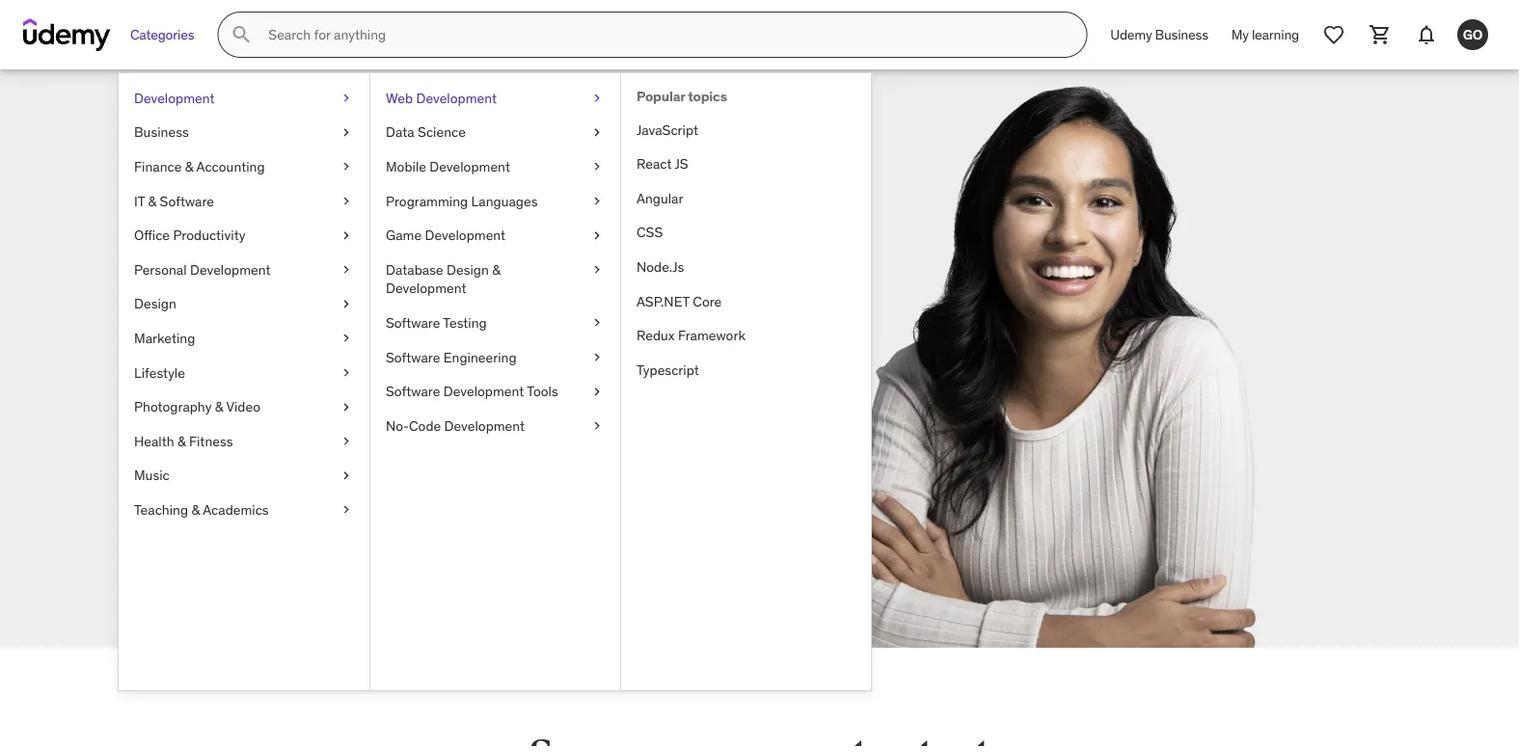 Task type: locate. For each thing, give the bounding box(es) containing it.
xsmall image down started
[[339, 501, 354, 520]]

started
[[318, 439, 370, 459]]

node.js
[[637, 258, 684, 276]]

xsmall image
[[339, 89, 354, 108], [589, 89, 605, 108], [339, 123, 354, 142], [589, 123, 605, 142], [339, 157, 354, 176], [589, 192, 605, 211], [589, 260, 605, 279], [339, 329, 354, 348], [589, 382, 605, 401], [589, 417, 605, 436], [339, 466, 354, 485]]

0 vertical spatial design
[[447, 261, 489, 278]]

come teach with us become an instructor and change lives — including your own
[[175, 241, 451, 409]]

css
[[637, 224, 663, 241]]

& for fitness
[[177, 433, 186, 450]]

redux framework
[[637, 327, 746, 344]]

design down game development
[[447, 261, 489, 278]]

& inside database design & development
[[492, 261, 501, 278]]

xsmall image for no-code development
[[589, 417, 605, 436]]

teaching & academics
[[134, 501, 269, 519]]

business up finance on the left top
[[134, 124, 189, 141]]

development
[[134, 89, 215, 107], [416, 89, 497, 107], [430, 158, 510, 175], [425, 227, 506, 244], [190, 261, 271, 278], [386, 280, 467, 297], [444, 383, 524, 400], [444, 417, 525, 435]]

1 vertical spatial business
[[134, 124, 189, 141]]

xsmall image inside web development link
[[589, 89, 605, 108]]

software up change
[[386, 314, 440, 332]]

xsmall image left react
[[589, 157, 605, 176]]

my learning
[[1232, 26, 1299, 43]]

get
[[289, 439, 315, 459]]

0 vertical spatial business
[[1155, 26, 1209, 43]]

including
[[236, 386, 311, 409]]

angular
[[637, 190, 684, 207]]

xsmall image inside lifestyle link
[[339, 363, 354, 382]]

video
[[226, 398, 260, 416]]

css link
[[621, 216, 871, 250]]

&
[[185, 158, 193, 175], [148, 192, 156, 210], [492, 261, 501, 278], [215, 398, 223, 416], [177, 433, 186, 450], [191, 501, 200, 519]]

software
[[160, 192, 214, 210], [386, 314, 440, 332], [386, 348, 440, 366], [386, 383, 440, 400]]

xsmall image inside no-code development link
[[589, 417, 605, 436]]

xsmall image left database
[[339, 260, 354, 279]]

business right udemy
[[1155, 26, 1209, 43]]

udemy image
[[23, 18, 111, 51]]

xsmall image for music
[[339, 466, 354, 485]]

xsmall image inside the software development tools link
[[589, 382, 605, 401]]

music
[[134, 467, 170, 484]]

teach
[[316, 241, 442, 302]]

software inside software engineering link
[[386, 348, 440, 366]]

submit search image
[[230, 23, 253, 46]]

xsmall image inside game development link
[[589, 226, 605, 245]]

& for video
[[215, 398, 223, 416]]

& left video
[[215, 398, 223, 416]]

instructor
[[272, 360, 351, 384]]

xsmall image inside marketing link
[[339, 329, 354, 348]]

asp.net
[[637, 293, 690, 310]]

xsmall image inside office productivity link
[[339, 226, 354, 245]]

get started
[[289, 439, 370, 459]]

xsmall image inside business link
[[339, 123, 354, 142]]

xsmall image inside it & software "link"
[[339, 192, 354, 211]]

node.js link
[[621, 250, 871, 284]]

us
[[286, 295, 338, 355]]

& inside 'link'
[[215, 398, 223, 416]]

shopping cart with 0 items image
[[1369, 23, 1392, 46]]

—
[[216, 386, 232, 409]]

software engineering link
[[370, 340, 620, 375]]

popular topics
[[637, 88, 727, 105]]

data science
[[386, 124, 466, 141]]

xsmall image inside finance & accounting link
[[339, 157, 354, 176]]

software inside the "software testing" link
[[386, 314, 440, 332]]

mobile development
[[386, 158, 510, 175]]

xsmall image inside data science link
[[589, 123, 605, 142]]

software up "office productivity"
[[160, 192, 214, 210]]

development down database
[[386, 280, 467, 297]]

0 horizontal spatial business
[[134, 124, 189, 141]]

xsmall image for office productivity
[[339, 226, 354, 245]]

software for software development tools
[[386, 383, 440, 400]]

xsmall image for health & fitness
[[339, 432, 354, 451]]

xsmall image for lifestyle
[[339, 363, 354, 382]]

health
[[134, 433, 174, 450]]

tools
[[527, 383, 558, 400]]

your
[[315, 386, 351, 409]]

xsmall image for photography & video
[[339, 398, 354, 417]]

& inside "link"
[[148, 192, 156, 210]]

xsmall image right us
[[339, 295, 354, 314]]

and
[[355, 360, 386, 384]]

1 horizontal spatial design
[[447, 261, 489, 278]]

xsmall image right get at the left bottom
[[339, 432, 354, 451]]

marketing link
[[119, 321, 369, 356]]

photography
[[134, 398, 212, 416]]

xsmall image inside software engineering link
[[589, 348, 605, 367]]

xsmall image for teaching & academics
[[339, 501, 354, 520]]

xsmall image up teach
[[339, 192, 354, 211]]

development up science
[[416, 89, 497, 107]]

topics
[[688, 88, 727, 105]]

Search for anything text field
[[265, 18, 1063, 51]]

xsmall image inside the "software testing" link
[[589, 314, 605, 333]]

& right "it"
[[148, 192, 156, 210]]

xsmall image inside "health & fitness" link
[[339, 432, 354, 451]]

xsmall image for software development tools
[[589, 382, 605, 401]]

xsmall image left css
[[589, 226, 605, 245]]

react
[[637, 155, 672, 173]]

software development tools
[[386, 383, 558, 400]]

& right finance on the left top
[[185, 158, 193, 175]]

xsmall image left "game"
[[339, 226, 354, 245]]

xsmall image left the and
[[339, 363, 354, 382]]

wishlist image
[[1323, 23, 1346, 46]]

& for academics
[[191, 501, 200, 519]]

xsmall image inside mobile development link
[[589, 157, 605, 176]]

xsmall image inside programming languages link
[[589, 192, 605, 211]]

database design & development
[[386, 261, 501, 297]]

xsmall image inside design link
[[339, 295, 354, 314]]

business link
[[119, 115, 369, 150]]

fitness
[[189, 433, 233, 450]]

xsmall image inside personal development link
[[339, 260, 354, 279]]

database
[[386, 261, 443, 278]]

with
[[175, 295, 277, 355]]

software inside it & software "link"
[[160, 192, 214, 210]]

software up the code
[[386, 383, 440, 400]]

design
[[447, 261, 489, 278], [134, 295, 176, 313]]

xsmall image left 'own'
[[339, 398, 354, 417]]

react js
[[637, 155, 688, 173]]

xsmall image inside photography & video 'link'
[[339, 398, 354, 417]]

software down software testing
[[386, 348, 440, 366]]

personal development link
[[119, 253, 369, 287]]

design down personal
[[134, 295, 176, 313]]

languages
[[471, 192, 538, 210]]

personal
[[134, 261, 187, 278]]

xsmall image inside teaching & academics link
[[339, 501, 354, 520]]

marketing
[[134, 330, 195, 347]]

typescript
[[637, 361, 699, 379]]

xsmall image left redux
[[589, 314, 605, 333]]

xsmall image left typescript
[[589, 348, 605, 367]]

xsmall image
[[589, 157, 605, 176], [339, 192, 354, 211], [339, 226, 354, 245], [589, 226, 605, 245], [339, 260, 354, 279], [339, 295, 354, 314], [589, 314, 605, 333], [589, 348, 605, 367], [339, 363, 354, 382], [339, 398, 354, 417], [339, 432, 354, 451], [339, 501, 354, 520]]

xsmall image inside the music link
[[339, 466, 354, 485]]

react js link
[[621, 147, 871, 181]]

go
[[1463, 26, 1483, 43]]

xsmall image inside development link
[[339, 89, 354, 108]]

become
[[175, 360, 243, 384]]

productivity
[[173, 227, 245, 244]]

health & fitness link
[[119, 424, 369, 459]]

xsmall image for development
[[339, 89, 354, 108]]

asp.net core link
[[621, 284, 871, 319]]

game development
[[386, 227, 506, 244]]

& down game development link
[[492, 261, 501, 278]]

development inside database design & development
[[386, 280, 467, 297]]

udemy
[[1111, 26, 1152, 43]]

mobile
[[386, 158, 426, 175]]

& right teaching
[[191, 501, 200, 519]]

& right health
[[177, 433, 186, 450]]

xsmall image inside database design & development link
[[589, 260, 605, 279]]

testing
[[443, 314, 487, 332]]

udemy business
[[1111, 26, 1209, 43]]

0 horizontal spatial design
[[134, 295, 176, 313]]

development down programming languages
[[425, 227, 506, 244]]

no-code development
[[386, 417, 525, 435]]

web development link
[[370, 81, 620, 115]]



Task type: describe. For each thing, give the bounding box(es) containing it.
my learning link
[[1220, 12, 1311, 58]]

xsmall image for mobile development
[[589, 157, 605, 176]]

office
[[134, 227, 170, 244]]

accounting
[[196, 158, 265, 175]]

change
[[390, 360, 451, 384]]

learning
[[1252, 26, 1299, 43]]

design link
[[119, 287, 369, 321]]

development link
[[119, 81, 369, 115]]

xsmall image for web development
[[589, 89, 605, 108]]

javascript link
[[621, 113, 871, 147]]

come
[[175, 241, 308, 302]]

xsmall image for business
[[339, 123, 354, 142]]

xsmall image for finance & accounting
[[339, 157, 354, 176]]

& for software
[[148, 192, 156, 210]]

framework
[[678, 327, 746, 344]]

game development link
[[370, 218, 620, 253]]

xsmall image for software testing
[[589, 314, 605, 333]]

lives
[[175, 386, 212, 409]]

xsmall image for software engineering
[[589, 348, 605, 367]]

redux framework link
[[621, 319, 871, 353]]

xsmall image for marketing
[[339, 329, 354, 348]]

finance
[[134, 158, 182, 175]]

development down "engineering"
[[444, 383, 524, 400]]

office productivity
[[134, 227, 245, 244]]

xsmall image for design
[[339, 295, 354, 314]]

lifestyle
[[134, 364, 185, 381]]

web
[[386, 89, 413, 107]]

personal development
[[134, 261, 271, 278]]

get started link
[[175, 426, 484, 472]]

xsmall image for database design & development
[[589, 260, 605, 279]]

design inside database design & development
[[447, 261, 489, 278]]

javascript
[[637, 121, 698, 138]]

teaching
[[134, 501, 188, 519]]

no-
[[386, 417, 409, 435]]

xsmall image for data science
[[589, 123, 605, 142]]

it & software link
[[119, 184, 369, 218]]

programming languages
[[386, 192, 538, 210]]

development down categories dropdown button
[[134, 89, 215, 107]]

development up programming languages
[[430, 158, 510, 175]]

teaching & academics link
[[119, 493, 369, 527]]

data
[[386, 124, 414, 141]]

angular link
[[621, 181, 871, 216]]

code
[[409, 417, 441, 435]]

web development element
[[620, 73, 871, 691]]

web development
[[386, 89, 497, 107]]

it & software
[[134, 192, 214, 210]]

notifications image
[[1415, 23, 1438, 46]]

database design & development link
[[370, 253, 620, 306]]

categories
[[130, 26, 194, 43]]

categories button
[[119, 12, 206, 58]]

udemy business link
[[1099, 12, 1220, 58]]

xsmall image for programming languages
[[589, 192, 605, 211]]

finance & accounting
[[134, 158, 265, 175]]

1 horizontal spatial business
[[1155, 26, 1209, 43]]

photography & video
[[134, 398, 260, 416]]

own
[[355, 386, 389, 409]]

popular
[[637, 88, 685, 105]]

software development tools link
[[370, 375, 620, 409]]

photography & video link
[[119, 390, 369, 424]]

music link
[[119, 459, 369, 493]]

software for software engineering
[[386, 348, 440, 366]]

redux
[[637, 327, 675, 344]]

1 vertical spatial design
[[134, 295, 176, 313]]

programming
[[386, 192, 468, 210]]

& for accounting
[[185, 158, 193, 175]]

finance & accounting link
[[119, 150, 369, 184]]

typescript link
[[621, 353, 871, 387]]

xsmall image for personal development
[[339, 260, 354, 279]]

an
[[247, 360, 267, 384]]

software for software testing
[[386, 314, 440, 332]]

data science link
[[370, 115, 620, 150]]

it
[[134, 192, 145, 210]]

academics
[[203, 501, 269, 519]]

software engineering
[[386, 348, 517, 366]]

engineering
[[444, 348, 517, 366]]

asp.net core
[[637, 293, 722, 310]]

health & fitness
[[134, 433, 233, 450]]

mobile development link
[[370, 150, 620, 184]]

no-code development link
[[370, 409, 620, 443]]

js
[[675, 155, 688, 173]]

development down office productivity link
[[190, 261, 271, 278]]

game
[[386, 227, 422, 244]]

development down the software development tools link
[[444, 417, 525, 435]]

software testing link
[[370, 306, 620, 340]]

office productivity link
[[119, 218, 369, 253]]

core
[[693, 293, 722, 310]]

my
[[1232, 26, 1249, 43]]

go link
[[1450, 12, 1496, 58]]

xsmall image for game development
[[589, 226, 605, 245]]

xsmall image for it & software
[[339, 192, 354, 211]]

programming languages link
[[370, 184, 620, 218]]



Task type: vqa. For each thing, say whether or not it's contained in the screenshot.
How
no



